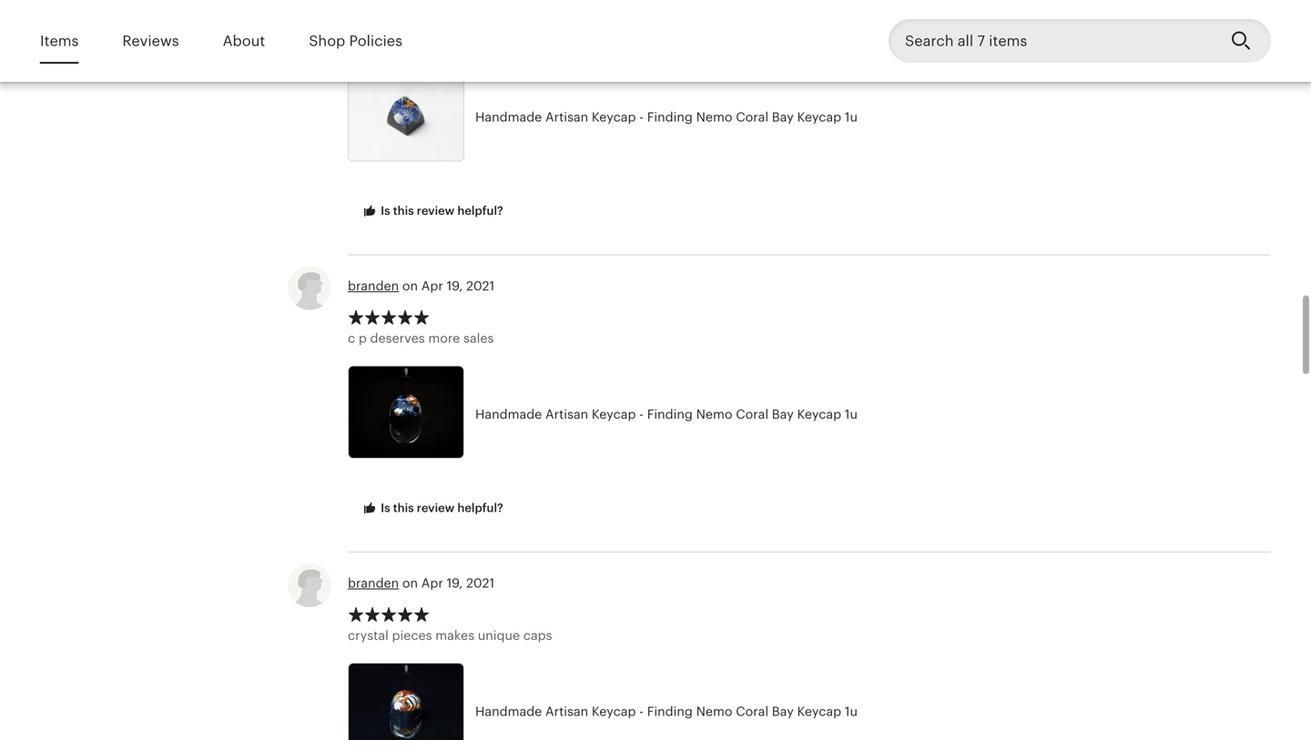 Task type: vqa. For each thing, say whether or not it's contained in the screenshot.
results
no



Task type: locate. For each thing, give the bounding box(es) containing it.
helpful? for first "is this review helpful?" "button" from the top
[[458, 204, 504, 218]]

2 vertical spatial handmade artisan keycap -  finding nemo coral bay keycap 1u link
[[348, 663, 1068, 741]]

handmade for sales
[[475, 407, 542, 422]]

0 vertical spatial 19,
[[447, 279, 463, 293]]

3 handmade artisan keycap -  finding nemo coral bay keycap 1u from the top
[[475, 704, 858, 719]]

artisan for crystal pieces makes unique caps
[[546, 704, 589, 719]]

handmade artisan keycap -  finding nemo coral bay keycap 1u
[[475, 110, 858, 124], [475, 407, 858, 422], [475, 704, 858, 719]]

coral
[[736, 110, 769, 124], [736, 407, 769, 422], [736, 704, 769, 719]]

crystal pieces makes unique caps
[[348, 629, 552, 643]]

in
[[526, 34, 538, 49]]

nemo for caps
[[696, 704, 733, 719]]

on up c p deserves more sales
[[403, 279, 418, 293]]

and
[[762, 34, 785, 49]]

1 helpful? from the top
[[458, 204, 504, 218]]

branden up p
[[348, 279, 399, 293]]

0 vertical spatial this
[[1012, 34, 1034, 49]]

coral for c p deserves more sales
[[736, 407, 769, 422]]

nemo for sales
[[696, 407, 733, 422]]

branden on apr 19, 2021 up c p deserves more sales
[[348, 279, 495, 293]]

:)
[[829, 34, 837, 49]]

0 vertical spatial coral
[[736, 110, 769, 124]]

2021 up the sales
[[466, 279, 495, 293]]

on up pieces
[[403, 576, 418, 591]]

sales
[[464, 331, 494, 346]]

1 vertical spatial handmade
[[475, 407, 542, 422]]

review
[[417, 204, 455, 218], [417, 501, 455, 515]]

branden
[[348, 279, 399, 293], [348, 576, 399, 591]]

branden link up p
[[348, 279, 399, 293]]

3 artisan from the top
[[546, 704, 589, 719]]

is for first "is this review helpful?" "button" from the top
[[381, 204, 390, 218]]

2 branden link from the top
[[348, 576, 399, 591]]

- for crystal pieces makes unique caps
[[640, 704, 644, 719]]

handmade down unique
[[475, 704, 542, 719]]

1 vertical spatial is this review helpful?
[[378, 501, 504, 515]]

1 vertical spatial finding
[[647, 407, 693, 422]]

0 vertical spatial 1u
[[845, 110, 858, 124]]

1 vertical spatial this
[[393, 204, 414, 218]]

makes
[[436, 629, 475, 643]]

branden on apr 19, 2021 for makes
[[348, 576, 495, 591]]

1 vertical spatial apr
[[422, 576, 443, 591]]

2 vertical spatial nemo
[[696, 704, 733, 719]]

0 vertical spatial -
[[640, 110, 644, 124]]

handmade artisan keycap -  finding nemo coral bay keycap 1u link
[[348, 69, 1068, 166], [348, 366, 1068, 464], [348, 663, 1068, 741]]

bay for c p deserves more sales
[[772, 407, 794, 422]]

19, up more
[[447, 279, 463, 293]]

thank
[[1124, 34, 1161, 49]]

branden on apr 19, 2021
[[348, 279, 495, 293], [348, 576, 495, 591]]

unique
[[478, 629, 520, 643]]

1 branden link from the top
[[348, 279, 399, 293]]

1 vertical spatial is
[[381, 501, 390, 515]]

1 vertical spatial on
[[403, 576, 418, 591]]

2 helpful? from the top
[[458, 501, 504, 515]]

19, for unique
[[447, 576, 463, 591]]

0 vertical spatial artisan
[[546, 110, 589, 124]]

is this review helpful? button
[[348, 195, 517, 228], [348, 492, 517, 526]]

0 vertical spatial review
[[417, 204, 455, 218]]

0 vertical spatial finding
[[647, 110, 693, 124]]

1 branden from the top
[[348, 279, 399, 293]]

about
[[223, 33, 265, 49]]

2 vertical spatial handmade artisan keycap -  finding nemo coral bay keycap 1u
[[475, 704, 858, 719]]

2 artisan from the top
[[546, 407, 589, 422]]

branden for p
[[348, 279, 399, 293]]

19,
[[447, 279, 463, 293], [447, 576, 463, 591]]

0 vertical spatial branden on apr 19, 2021
[[348, 279, 495, 293]]

2 branden on apr 19, 2021 from the top
[[348, 576, 495, 591]]

handmade
[[475, 110, 542, 124], [475, 407, 542, 422], [475, 704, 542, 719]]

0 vertical spatial bay
[[772, 110, 794, 124]]

1 bay from the top
[[772, 110, 794, 124]]

3 1u from the top
[[845, 704, 858, 719]]

1 19, from the top
[[447, 279, 463, 293]]

branden on apr 19, 2021 for deserves
[[348, 279, 495, 293]]

2 handmade from the top
[[475, 407, 542, 422]]

2021 up unique
[[466, 576, 495, 591]]

2 vertical spatial handmade
[[475, 704, 542, 719]]

1 vertical spatial bay
[[772, 407, 794, 422]]

2 on from the top
[[403, 576, 418, 591]]

is this review helpful?
[[378, 204, 504, 218], [378, 501, 504, 515]]

nemo
[[696, 110, 733, 124], [696, 407, 733, 422], [696, 704, 733, 719]]

0 vertical spatial is this review helpful?
[[378, 204, 504, 218]]

1 vertical spatial is this review helpful? button
[[348, 492, 517, 526]]

handmade artisan keycap -  finding nemo coral bay keycap 1u link for crystal pieces makes unique caps
[[348, 663, 1068, 741]]

1 vertical spatial 2021
[[466, 576, 495, 591]]

handmade down the sales
[[475, 407, 542, 422]]

2 bay from the top
[[772, 407, 794, 422]]

1 2021 from the top
[[466, 279, 495, 293]]

space.
[[610, 34, 650, 49]]

2 finding from the top
[[647, 407, 693, 422]]

branden for pieces
[[348, 576, 399, 591]]

2 nemo from the top
[[696, 407, 733, 422]]

2 coral from the top
[[736, 407, 769, 422]]

2 - from the top
[[640, 407, 644, 422]]

-
[[640, 110, 644, 124], [640, 407, 644, 422], [640, 704, 644, 719]]

2 review from the top
[[417, 501, 455, 515]]

1 vertical spatial nemo
[[696, 407, 733, 422]]

this for first "is this review helpful?" "button" from the top
[[393, 204, 414, 218]]

2 vertical spatial coral
[[736, 704, 769, 719]]

3 bay from the top
[[772, 704, 794, 719]]

finding for crystal pieces makes unique caps
[[647, 704, 693, 719]]

2 branden from the top
[[348, 576, 399, 591]]

2 vertical spatial 1u
[[845, 704, 858, 719]]

keycap
[[592, 110, 636, 124], [797, 110, 842, 124], [592, 407, 636, 422], [797, 407, 842, 422], [592, 704, 636, 719], [797, 704, 842, 719]]

2 apr from the top
[[422, 576, 443, 591]]

0 vertical spatial nemo
[[696, 110, 733, 124]]

apr for makes
[[422, 576, 443, 591]]

0 vertical spatial on
[[403, 279, 418, 293]]

1u for crystal pieces makes unique caps
[[845, 704, 858, 719]]

items link
[[40, 20, 79, 62]]

branden up crystal on the bottom of page
[[348, 576, 399, 591]]

would
[[901, 34, 940, 49]]

apr
[[422, 279, 443, 293], [422, 576, 443, 591]]

2 vertical spatial this
[[393, 501, 414, 515]]

2 is this review helpful? from the top
[[378, 501, 504, 515]]

is
[[381, 204, 390, 218], [381, 501, 390, 515]]

1 vertical spatial coral
[[736, 407, 769, 422]]

1 nemo from the top
[[696, 110, 733, 124]]

handmade down detailed
[[475, 110, 542, 124]]

1 vertical spatial branden
[[348, 576, 399, 591]]

reviews link
[[122, 20, 179, 62]]

finding
[[647, 110, 693, 124], [647, 407, 693, 422], [647, 704, 693, 719]]

branden link
[[348, 279, 399, 293], [348, 576, 399, 591]]

0 vertical spatial apr
[[422, 279, 443, 293]]

2 vertical spatial bay
[[772, 704, 794, 719]]

2021 for unique
[[466, 576, 495, 591]]

1 vertical spatial branden link
[[348, 576, 399, 591]]

1 handmade artisan keycap -  finding nemo coral bay keycap 1u from the top
[[475, 110, 858, 124]]

bay
[[772, 110, 794, 124], [772, 407, 794, 422], [772, 704, 794, 719]]

this for first "is this review helpful?" "button" from the bottom of the page
[[393, 501, 414, 515]]

3 handmade from the top
[[475, 704, 542, 719]]

1 on from the top
[[403, 279, 418, 293]]

1 is from the top
[[381, 204, 390, 218]]

helpful?
[[458, 204, 504, 218], [458, 501, 504, 515]]

1 review from the top
[[417, 204, 455, 218]]

branden link for pieces
[[348, 576, 399, 591]]

c
[[348, 331, 355, 346]]

1 vertical spatial 19,
[[447, 576, 463, 591]]

1 vertical spatial handmade artisan keycap -  finding nemo coral bay keycap 1u link
[[348, 366, 1068, 464]]

1 branden on apr 19, 2021 from the top
[[348, 279, 495, 293]]

1 handmade artisan keycap -  finding nemo coral bay keycap 1u link from the top
[[348, 69, 1068, 166]]

again.
[[1084, 34, 1121, 49]]

0 vertical spatial handmade artisan keycap -  finding nemo coral bay keycap 1u link
[[348, 69, 1068, 166]]

0 vertical spatial branden
[[348, 279, 399, 293]]

helpful? for first "is this review helpful?" "button" from the bottom of the page
[[458, 501, 504, 515]]

2021
[[466, 279, 495, 293], [466, 576, 495, 591]]

2 vertical spatial finding
[[647, 704, 693, 719]]

1 vertical spatial handmade artisan keycap -  finding nemo coral bay keycap 1u
[[475, 407, 858, 422]]

as
[[681, 34, 694, 49]]

3 coral from the top
[[736, 704, 769, 719]]

1 vertical spatial -
[[640, 407, 644, 422]]

vendor
[[1037, 34, 1080, 49]]

1 artisan from the top
[[546, 110, 589, 124]]

0 vertical spatial handmade artisan keycap -  finding nemo coral bay keycap 1u
[[475, 110, 858, 124]]

19, up makes
[[447, 576, 463, 591]]

2 vertical spatial artisan
[[546, 704, 589, 719]]

1 apr from the top
[[422, 279, 443, 293]]

3 nemo from the top
[[696, 704, 733, 719]]

0 vertical spatial helpful?
[[458, 204, 504, 218]]

1 coral from the top
[[736, 110, 769, 124]]

2 is from the top
[[381, 501, 390, 515]]

on
[[403, 279, 418, 293], [403, 576, 418, 591]]

1 vertical spatial branden on apr 19, 2021
[[348, 576, 495, 591]]

2 1u from the top
[[845, 407, 858, 422]]

19, for more
[[447, 279, 463, 293]]

2 handmade artisan keycap -  finding nemo coral bay keycap 1u from the top
[[475, 407, 858, 422]]

1 vertical spatial 1u
[[845, 407, 858, 422]]

0 vertical spatial 2021
[[466, 279, 495, 293]]

1 vertical spatial helpful?
[[458, 501, 504, 515]]

apr up crystal pieces makes unique caps
[[422, 576, 443, 591]]

is for first "is this review helpful?" "button" from the bottom of the page
[[381, 501, 390, 515]]

2 2021 from the top
[[466, 576, 495, 591]]

branden on apr 19, 2021 up pieces
[[348, 576, 495, 591]]

this
[[1012, 34, 1034, 49], [393, 204, 414, 218], [393, 501, 414, 515]]

artisan
[[546, 110, 589, 124], [546, 407, 589, 422], [546, 704, 589, 719]]

3 finding from the top
[[647, 704, 693, 719]]

1 - from the top
[[640, 110, 644, 124]]

2 vertical spatial -
[[640, 704, 644, 719]]

0 vertical spatial branden link
[[348, 279, 399, 293]]

3 - from the top
[[640, 704, 644, 719]]

0 vertical spatial is
[[381, 204, 390, 218]]

p
[[359, 331, 367, 346]]

2 19, from the top
[[447, 576, 463, 591]]

0 vertical spatial handmade
[[475, 110, 542, 124]]

on for makes
[[403, 576, 418, 591]]

1 vertical spatial review
[[417, 501, 455, 515]]

shop policies link
[[309, 20, 403, 62]]

branden link up crystal on the bottom of page
[[348, 576, 399, 591]]

review for first "is this review helpful?" "button" from the top
[[417, 204, 455, 218]]

0 vertical spatial is this review helpful? button
[[348, 195, 517, 228]]

3 handmade artisan keycap -  finding nemo coral bay keycap 1u link from the top
[[348, 663, 1068, 741]]

1u
[[845, 110, 858, 124], [845, 407, 858, 422], [845, 704, 858, 719]]

caps
[[524, 629, 552, 643]]

apr up c p deserves more sales
[[422, 279, 443, 293]]

2 handmade artisan keycap -  finding nemo coral bay keycap 1u link from the top
[[348, 366, 1068, 464]]

1 vertical spatial artisan
[[546, 407, 589, 422]]



Task type: describe. For each thing, give the bounding box(es) containing it.
handmade artisan keycap -  finding nemo coral bay keycap 1u link for c p deserves more sales
[[348, 366, 1068, 464]]

handmade artisan keycap -  finding nemo coral bay keycap 1u for caps
[[475, 704, 858, 719]]

on for deserves
[[403, 279, 418, 293]]

you!
[[1164, 34, 1190, 49]]

pieces
[[392, 629, 432, 643]]

about link
[[223, 20, 265, 62]]

more
[[428, 331, 460, 346]]

tiny
[[584, 34, 606, 49]]

order
[[943, 34, 976, 49]]

2021 for more
[[466, 279, 495, 293]]

review for first "is this review helpful?" "button" from the bottom of the page
[[417, 501, 455, 515]]

handmade artisan keycap -  finding nemo coral bay keycap 1u for sales
[[475, 407, 858, 422]]

2 is this review helpful? button from the top
[[348, 492, 517, 526]]

such
[[541, 34, 570, 49]]

described
[[697, 34, 759, 49]]

c p deserves more sales
[[348, 331, 494, 346]]

shop
[[309, 33, 345, 49]]

apr for deserves
[[422, 279, 443, 293]]

a
[[573, 34, 581, 49]]

coral for crystal pieces makes unique caps
[[736, 704, 769, 719]]

handmade for caps
[[475, 704, 542, 719]]

policies
[[349, 33, 403, 49]]

deserves
[[370, 331, 425, 346]]

extremely
[[409, 34, 470, 49]]

finding for c p deserves more sales
[[647, 407, 693, 422]]

amazing!
[[841, 34, 898, 49]]

Search all 7 items text field
[[889, 19, 1217, 63]]

beautiful!
[[348, 34, 406, 49]]

just
[[653, 34, 677, 49]]

1 1u from the top
[[845, 110, 858, 124]]

items
[[40, 33, 79, 49]]

1 finding from the top
[[647, 110, 693, 124]]

from
[[980, 34, 1008, 49]]

1 is this review helpful? button from the top
[[348, 195, 517, 228]]

crystal
[[348, 629, 389, 643]]

artisan for c p deserves more sales
[[546, 407, 589, 422]]

1 is this review helpful? from the top
[[378, 204, 504, 218]]

bay for crystal pieces makes unique caps
[[772, 704, 794, 719]]

reviews
[[122, 33, 179, 49]]

shop policies
[[309, 33, 403, 49]]

1u for c p deserves more sales
[[845, 407, 858, 422]]

detailed
[[473, 34, 523, 49]]

beautiful! extremely detailed in such a tiny space. just as described and better :) amazing! would order from this vendor again. thank you!
[[348, 34, 1190, 49]]

- for c p deserves more sales
[[640, 407, 644, 422]]

better
[[789, 34, 826, 49]]

branden link for p
[[348, 279, 399, 293]]

1 handmade from the top
[[475, 110, 542, 124]]



